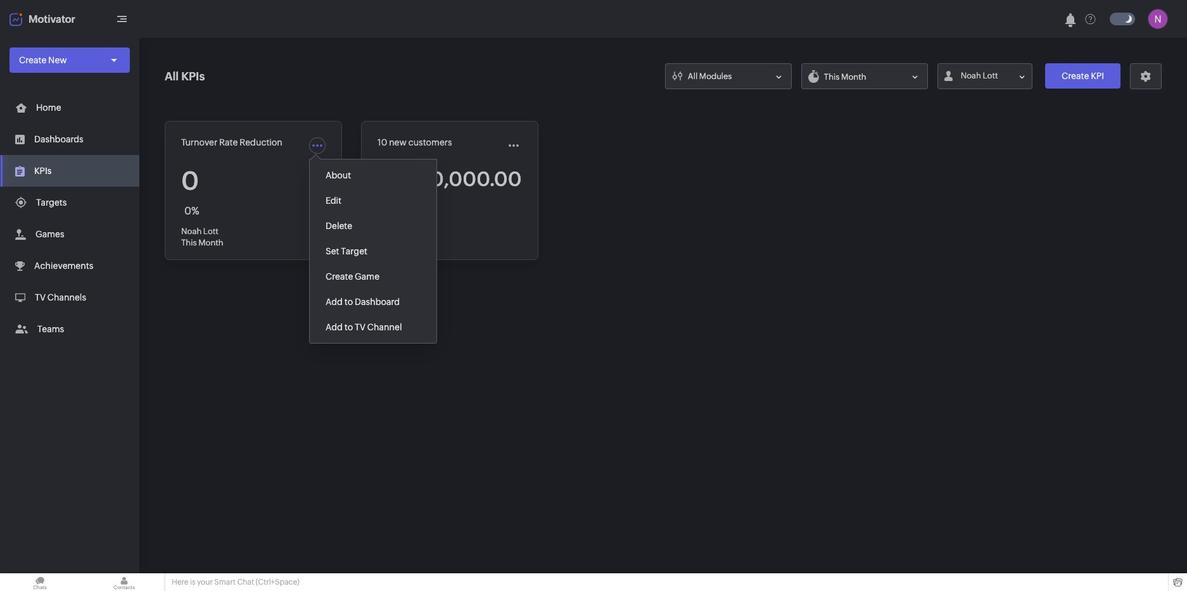 Task type: locate. For each thing, give the bounding box(es) containing it.
add
[[326, 297, 343, 307], [326, 322, 343, 333]]

targets
[[36, 198, 67, 208]]

1 horizontal spatial create
[[326, 272, 353, 282]]

target
[[341, 246, 368, 256]]

1 horizontal spatial tv
[[355, 322, 366, 333]]

teams
[[37, 324, 64, 335]]

1 vertical spatial lott
[[203, 227, 219, 236]]

create for create kpi
[[1062, 71, 1089, 81]]

1 add from the top
[[326, 297, 343, 307]]

tv left channels
[[35, 293, 46, 303]]

turnover
[[181, 137, 217, 148]]

here is your smart chat (ctrl+space)
[[172, 578, 300, 587]]

0 horizontal spatial kpis
[[34, 166, 52, 176]]

kpis
[[181, 70, 205, 83], [34, 166, 52, 176]]

0 vertical spatial create
[[19, 55, 46, 65]]

2 horizontal spatial create
[[1062, 71, 1089, 81]]

create inside create kpi button
[[1062, 71, 1089, 81]]

0 horizontal spatial lott
[[203, 227, 219, 236]]

3,710,000.00
[[394, 168, 522, 191]]

add to tv channel
[[326, 322, 402, 333]]

1 vertical spatial kpis
[[34, 166, 52, 176]]

1 horizontal spatial noah
[[961, 71, 981, 81]]

10 new customers
[[378, 137, 452, 148]]

lott
[[983, 71, 998, 81], [203, 227, 219, 236]]

1 vertical spatial to
[[345, 322, 353, 333]]

lott for noah lott
[[983, 71, 998, 81]]

1 horizontal spatial kpis
[[181, 70, 205, 83]]

create left kpi
[[1062, 71, 1089, 81]]

all kpis
[[165, 70, 205, 83]]

create game
[[326, 272, 380, 282]]

add to dashboard
[[326, 297, 400, 307]]

kpis up targets
[[34, 166, 52, 176]]

1 to from the top
[[345, 297, 353, 307]]

tv
[[35, 293, 46, 303], [355, 322, 366, 333]]

games
[[35, 229, 64, 240]]

lott inside the noah lott this month
[[203, 227, 219, 236]]

month
[[198, 238, 224, 248]]

noah inside the noah lott this month
[[181, 227, 202, 236]]

achievements
[[34, 261, 93, 271]]

create
[[19, 55, 46, 65], [1062, 71, 1089, 81], [326, 272, 353, 282]]

turnover rate reduction
[[181, 137, 282, 148]]

0
[[181, 167, 199, 196]]

kpis right all
[[181, 70, 205, 83]]

create kpi button
[[1045, 63, 1121, 89]]

list
[[0, 92, 139, 345]]

1 horizontal spatial lott
[[983, 71, 998, 81]]

2 add from the top
[[326, 322, 343, 333]]

0 horizontal spatial tv
[[35, 293, 46, 303]]

1 vertical spatial create
[[1062, 71, 1089, 81]]

2 to from the top
[[345, 322, 353, 333]]

noah lott this month
[[181, 227, 224, 248]]

create down set
[[326, 272, 353, 282]]

to down add to dashboard
[[345, 322, 353, 333]]

to for tv
[[345, 322, 353, 333]]

tv inside list
[[35, 293, 46, 303]]

create for create new
[[19, 55, 46, 65]]

contacts image
[[84, 574, 164, 592]]

0 horizontal spatial noah
[[181, 227, 202, 236]]

tv channels
[[35, 293, 86, 303]]

1 vertical spatial noah
[[181, 227, 202, 236]]

list containing home
[[0, 92, 139, 345]]

dashboards
[[34, 134, 83, 144]]

kpi
[[1091, 71, 1104, 81]]

0 vertical spatial kpis
[[181, 70, 205, 83]]

tv left channel
[[355, 322, 366, 333]]

0 vertical spatial tv
[[35, 293, 46, 303]]

0 vertical spatial add
[[326, 297, 343, 307]]

noah lott
[[961, 71, 998, 81]]

2 vertical spatial create
[[326, 272, 353, 282]]

0 horizontal spatial create
[[19, 55, 46, 65]]

noah
[[961, 71, 981, 81], [181, 227, 202, 236]]

add down create game
[[326, 297, 343, 307]]

to
[[345, 297, 353, 307], [345, 322, 353, 333]]

create left new at the left
[[19, 55, 46, 65]]

add down add to dashboard
[[326, 322, 343, 333]]

0 vertical spatial lott
[[983, 71, 998, 81]]

1 vertical spatial add
[[326, 322, 343, 333]]

0 vertical spatial to
[[345, 297, 353, 307]]

to down create game
[[345, 297, 353, 307]]

0 vertical spatial noah
[[961, 71, 981, 81]]

new
[[389, 137, 407, 148]]



Task type: describe. For each thing, give the bounding box(es) containing it.
home
[[36, 103, 61, 113]]

lott for noah lott this month
[[203, 227, 219, 236]]

$
[[378, 168, 390, 191]]

delete
[[326, 221, 352, 231]]

kpis inside list
[[34, 166, 52, 176]]

new
[[48, 55, 67, 65]]

customers
[[408, 137, 452, 148]]

chat
[[237, 578, 254, 587]]

to for dashboard
[[345, 297, 353, 307]]

set target
[[326, 246, 368, 256]]

add for add to tv channel
[[326, 322, 343, 333]]

here
[[172, 578, 188, 587]]

user image
[[1148, 9, 1168, 29]]

add for add to dashboard
[[326, 297, 343, 307]]

smart
[[214, 578, 236, 587]]

edit
[[326, 196, 342, 206]]

10
[[378, 137, 387, 148]]

is
[[190, 578, 196, 587]]

1 vertical spatial tv
[[355, 322, 366, 333]]

set
[[326, 246, 339, 256]]

motivator
[[29, 13, 75, 25]]

chats image
[[0, 574, 80, 592]]

noah for noah lott
[[961, 71, 981, 81]]

create for create game
[[326, 272, 353, 282]]

all
[[165, 70, 179, 83]]

0%
[[184, 205, 199, 217]]

$ 3,710,000.00
[[378, 168, 522, 191]]

game
[[355, 272, 380, 282]]

noah for noah lott this month
[[181, 227, 202, 236]]

dashboard
[[355, 297, 400, 307]]

channel
[[367, 322, 402, 333]]

(ctrl+space)
[[256, 578, 300, 587]]

your
[[197, 578, 213, 587]]

about
[[326, 170, 351, 180]]

rate
[[219, 137, 238, 148]]

this
[[181, 238, 197, 248]]

create new
[[19, 55, 67, 65]]

reduction
[[240, 137, 282, 148]]

channels
[[47, 293, 86, 303]]

create kpi
[[1062, 71, 1104, 81]]



Task type: vqa. For each thing, say whether or not it's contained in the screenshot.
Calendar icon
no



